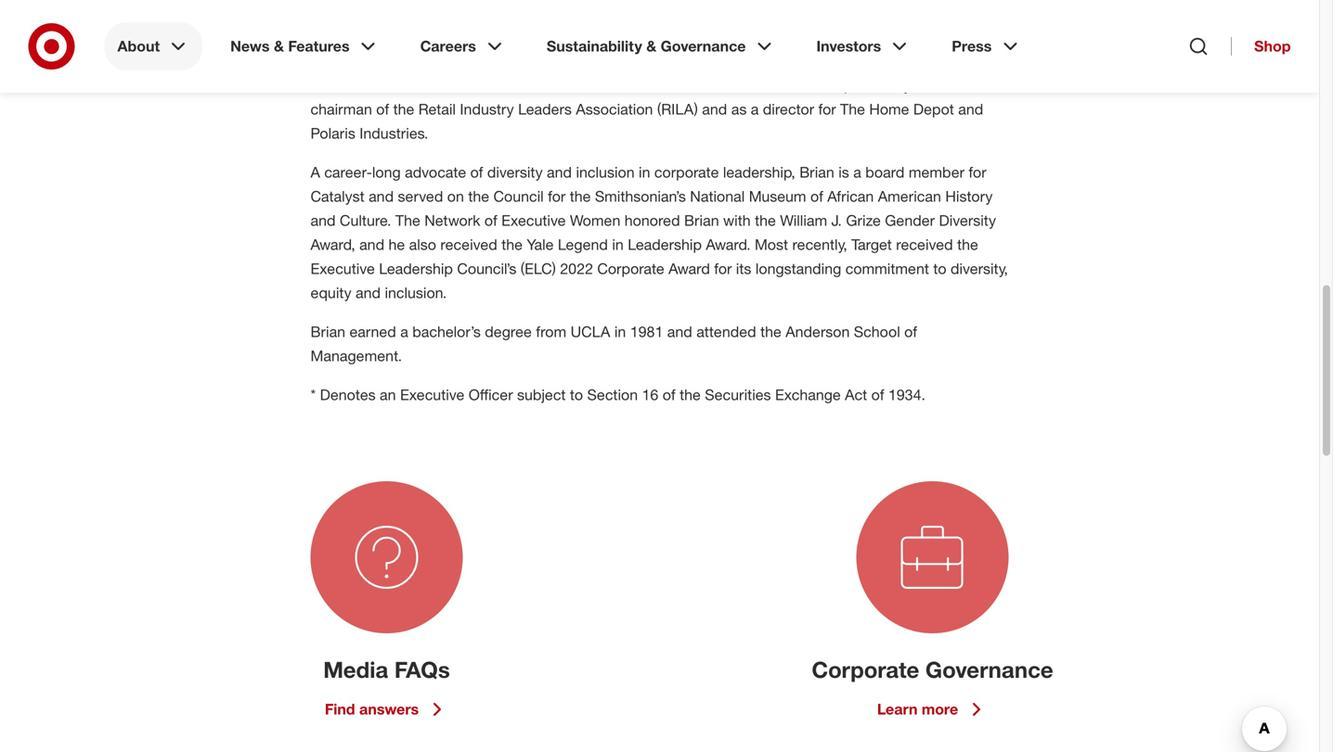 Task type: locate. For each thing, give the bounding box(es) containing it.
is
[[391, 76, 402, 94], [838, 163, 849, 181]]

national
[[506, 52, 561, 70], [690, 188, 745, 206]]

and down the yum!
[[702, 100, 727, 118]]

sustainability
[[547, 37, 642, 55]]

award,
[[311, 236, 355, 254]]

1 vertical spatial board
[[865, 163, 905, 181]]

2 horizontal spatial executive
[[501, 212, 566, 230]]

the down the previously
[[840, 100, 865, 118]]

0 horizontal spatial as
[[731, 100, 747, 118]]

council.
[[311, 76, 364, 94]]

a up african
[[853, 163, 861, 181]]

and right "1981"
[[667, 323, 692, 341]]

1 vertical spatial a
[[853, 163, 861, 181]]

longstanding
[[756, 260, 841, 278]]

and inside brian earned a bachelor's degree from ucla in 1981 and attended the anderson school of management.
[[667, 323, 692, 341]]

a inside 'a career-long advocate of diversity and inclusion in corporate leadership, brian is a board member for catalyst and served on the council for the smithsonian's national museum of african american history and culture. the network of executive women honored brian with the william j. grize gender diversity award, and he also received the yale legend in leadership award. most recently, target received the executive leadership council's (elc) 2022 corporate award for its longstanding commitment to diversity, equity and inclusion.'
[[853, 163, 861, 181]]

1 horizontal spatial he
[[823, 76, 840, 94]]

brian
[[311, 52, 345, 70], [799, 163, 834, 181], [684, 212, 719, 230], [311, 323, 345, 341]]

0 vertical spatial is
[[391, 76, 402, 94]]

of down council
[[484, 212, 497, 230]]

executive
[[690, 52, 753, 70], [462, 76, 525, 94]]

of right act at the bottom
[[871, 386, 884, 404]]

the up industries.
[[393, 100, 414, 118]]

1 horizontal spatial received
[[896, 236, 953, 254]]

2022
[[560, 260, 593, 278]]

he inside 'a career-long advocate of diversity and inclusion in corporate leadership, brian is a board member for catalyst and served on the council for the smithsonian's national museum of african american history and culture. the network of executive women honored brian with the william j. grize gender diversity award, and he also received the yale legend in leadership award. most recently, target received the executive leadership council's (elc) 2022 corporate award for its longstanding commitment to diversity, equity and inclusion.'
[[389, 236, 405, 254]]

bachelor's
[[412, 323, 481, 341]]

currently
[[350, 52, 408, 70]]

media faqs
[[323, 657, 450, 684]]

on up the previously
[[861, 52, 878, 70]]

0 vertical spatial served
[[915, 76, 961, 94]]

1 horizontal spatial a
[[751, 100, 759, 118]]

executive down award,
[[311, 260, 375, 278]]

&
[[274, 37, 284, 55], [646, 37, 656, 55]]

0 horizontal spatial &
[[274, 37, 284, 55]]

0 horizontal spatial is
[[391, 76, 402, 94]]

0 vertical spatial executive
[[690, 52, 753, 70]]

corporate inside 'a career-long advocate of diversity and inclusion in corporate leadership, brian is a board member for catalyst and served on the council for the smithsonian's national museum of african american history and culture. the network of executive women honored brian with the william j. grize gender diversity award, and he also received the yale legend in leadership award. most recently, target received the executive leadership council's (elc) 2022 corporate award for its longstanding commitment to diversity, equity and inclusion.'
[[597, 260, 664, 278]]

also
[[409, 236, 436, 254]]

1 horizontal spatial &
[[646, 37, 656, 55]]

served inside 'a career-long advocate of diversity and inclusion in corporate leadership, brian is a board member for catalyst and served on the council for the smithsonian's national museum of african american history and culture. the network of executive women honored brian with the william j. grize gender diversity award, and he also received the yale legend in leadership award. most recently, target received the executive leadership council's (elc) 2022 corporate award for its longstanding commitment to diversity, equity and inclusion.'
[[398, 188, 443, 206]]

media
[[323, 657, 388, 684]]

the up the previously
[[882, 52, 907, 70]]

0 vertical spatial a
[[751, 100, 759, 118]]

corporate down honored
[[597, 260, 664, 278]]

1 vertical spatial executive
[[462, 76, 525, 94]]

committee
[[757, 52, 828, 70]]

and up award,
[[311, 212, 336, 230]]

for left its
[[714, 260, 732, 278]]

0 horizontal spatial national
[[506, 52, 561, 70]]

he down investors
[[823, 76, 840, 94]]

& right sustainability
[[646, 37, 656, 55]]

retail down non-
[[418, 100, 456, 118]]

leadership
[[628, 236, 702, 254], [379, 260, 453, 278]]

on
[[460, 52, 477, 70], [861, 52, 878, 70], [447, 188, 464, 206]]

to left diversity,
[[933, 260, 946, 278]]

governance up the yum!
[[661, 37, 746, 55]]

1 horizontal spatial executive
[[400, 386, 464, 404]]

brian up management. on the top left
[[311, 323, 345, 341]]

0 horizontal spatial served
[[398, 188, 443, 206]]

he left also
[[389, 236, 405, 254]]

2 vertical spatial in
[[614, 323, 626, 341]]

as down the yum!
[[731, 100, 747, 118]]

received down network
[[440, 236, 497, 254]]

executive right an
[[400, 386, 464, 404]]

is right he
[[391, 76, 402, 94]]

executive up yale
[[501, 212, 566, 230]]

for right director
[[818, 100, 836, 118]]

to right subject
[[570, 386, 583, 404]]

1 vertical spatial leadership
[[379, 260, 453, 278]]

retail up association
[[565, 52, 602, 70]]

1 vertical spatial corporate
[[812, 657, 919, 684]]

0 horizontal spatial executive
[[462, 76, 525, 94]]

0 vertical spatial executive
[[501, 212, 566, 230]]

catalyst
[[311, 188, 364, 206]]

1 horizontal spatial national
[[690, 188, 745, 206]]

2 horizontal spatial a
[[853, 163, 861, 181]]

1 & from the left
[[274, 37, 284, 55]]

attended
[[696, 323, 756, 341]]

home
[[869, 100, 909, 118]]

school
[[854, 323, 900, 341]]

0 horizontal spatial chairman
[[311, 100, 372, 118]]

2 vertical spatial a
[[400, 323, 408, 341]]

museum
[[749, 188, 806, 206]]

0 vertical spatial leadership
[[628, 236, 702, 254]]

0 horizontal spatial the
[[840, 100, 865, 118]]

network
[[424, 212, 480, 230]]

0 vertical spatial he
[[823, 76, 840, 94]]

chairman down the council.
[[311, 100, 372, 118]]

is inside 'a career-long advocate of diversity and inclusion in corporate leadership, brian is a board member for catalyst and served on the council for the smithsonian's national museum of african american history and culture. the network of executive women honored brian with the william j. grize gender diversity award, and he also received the yale legend in leadership award. most recently, target received the executive leadership council's (elc) 2022 corporate award for its longstanding commitment to diversity, equity and inclusion.'
[[838, 163, 849, 181]]

serves
[[412, 52, 456, 70]]

advocate
[[405, 163, 466, 181]]

and right diversity
[[547, 163, 572, 181]]

history
[[945, 188, 993, 206]]

1 horizontal spatial leadership
[[628, 236, 702, 254]]

careers link
[[407, 22, 519, 71]]

brian up the council.
[[311, 52, 345, 70]]

0 horizontal spatial executive
[[311, 260, 375, 278]]

and right equity
[[356, 284, 381, 302]]

about
[[117, 37, 160, 55]]

and
[[832, 52, 857, 70], [794, 76, 819, 94], [702, 100, 727, 118], [958, 100, 983, 118], [547, 163, 572, 181], [369, 188, 394, 206], [311, 212, 336, 230], [359, 236, 384, 254], [356, 284, 381, 302], [667, 323, 692, 341]]

the down serves at the left of the page
[[406, 76, 427, 94]]

0 vertical spatial national
[[506, 52, 561, 70]]

brian left with on the top right of the page
[[684, 212, 719, 230]]

corporate
[[597, 260, 664, 278], [812, 657, 919, 684]]

is up african
[[838, 163, 849, 181]]

a right earned
[[400, 323, 408, 341]]

j.
[[831, 212, 842, 230]]

0 vertical spatial chairman
[[529, 76, 591, 94]]

he inside brian currently serves on the national retail federation's executive committee and on the business council. he is the non-executive chairman of the board for yum! brands, and he previously served as chairman of the retail industry leaders association (rila) and as a director for the home depot and polaris industries.
[[823, 76, 840, 94]]

a down brands,
[[751, 100, 759, 118]]

and right depot
[[958, 100, 983, 118]]

board inside brian currently serves on the national retail federation's executive committee and on the business council. he is the non-executive chairman of the board for yum! brands, and he previously served as chairman of the retail industry leaders association (rila) and as a director for the home depot and polaris industries.
[[637, 76, 676, 94]]

faqs
[[394, 657, 450, 684]]

act
[[845, 386, 867, 404]]

1 vertical spatial to
[[570, 386, 583, 404]]

features
[[288, 37, 350, 55]]

for right council
[[548, 188, 566, 206]]

target
[[851, 236, 892, 254]]

1 vertical spatial served
[[398, 188, 443, 206]]

0 vertical spatial to
[[933, 260, 946, 278]]

of right school
[[904, 323, 917, 341]]

brands,
[[739, 76, 790, 94]]

board down federation's
[[637, 76, 676, 94]]

1 horizontal spatial governance
[[925, 657, 1053, 684]]

the down diversity
[[957, 236, 978, 254]]

1 horizontal spatial to
[[933, 260, 946, 278]]

0 horizontal spatial a
[[400, 323, 408, 341]]

governance up more
[[925, 657, 1053, 684]]

federation's
[[606, 52, 686, 70]]

executive up the yum!
[[690, 52, 753, 70]]

in up smithsonian's
[[639, 163, 650, 181]]

investors link
[[803, 22, 924, 71]]

1 vertical spatial chairman
[[311, 100, 372, 118]]

a career-long advocate of diversity and inclusion in corporate leadership, brian is a board member for catalyst and served on the council for the smithsonian's national museum of african american history and culture. the network of executive women honored brian with the william j. grize gender diversity award, and he also received the yale legend in leadership award. most recently, target received the executive leadership council's (elc) 2022 corporate award for its longstanding commitment to diversity, equity and inclusion.
[[311, 163, 1008, 302]]

a inside brian currently serves on the national retail federation's executive committee and on the business council. he is the non-executive chairman of the board for yum! brands, and he previously served as chairman of the retail industry leaders association (rila) and as a director for the home depot and polaris industries.
[[751, 100, 759, 118]]

news
[[230, 37, 270, 55]]

0 horizontal spatial to
[[570, 386, 583, 404]]

the up most
[[755, 212, 776, 230]]

a
[[751, 100, 759, 118], [853, 163, 861, 181], [400, 323, 408, 341]]

national up leaders
[[506, 52, 561, 70]]

its
[[736, 260, 751, 278]]

0 horizontal spatial received
[[440, 236, 497, 254]]

chairman up leaders
[[529, 76, 591, 94]]

served down the business
[[915, 76, 961, 94]]

learn
[[877, 701, 918, 719]]

news & features link
[[217, 22, 392, 71]]

served down advocate
[[398, 188, 443, 206]]

on up network
[[447, 188, 464, 206]]

culture. the
[[340, 212, 420, 230]]

anderson
[[786, 323, 850, 341]]

for up (rila)
[[680, 76, 698, 94]]

1 horizontal spatial corporate
[[812, 657, 919, 684]]

national inside brian currently serves on the national retail federation's executive committee and on the business council. he is the non-executive chairman of the board for yum! brands, and he previously served as chairman of the retail industry leaders association (rila) and as a director for the home depot and polaris industries.
[[506, 52, 561, 70]]

served
[[915, 76, 961, 94], [398, 188, 443, 206]]

and down committee
[[794, 76, 819, 94]]

grize
[[846, 212, 881, 230]]

0 vertical spatial corporate
[[597, 260, 664, 278]]

industries.
[[360, 124, 428, 142]]

board inside 'a career-long advocate of diversity and inclusion in corporate leadership, brian is a board member for catalyst and served on the council for the smithsonian's national museum of african american history and culture. the network of executive women honored brian with the william j. grize gender diversity award, and he also received the yale legend in leadership award. most recently, target received the executive leadership council's (elc) 2022 corporate award for its longstanding commitment to diversity, equity and inclusion.'
[[865, 163, 905, 181]]

corporate up the learn
[[812, 657, 919, 684]]

in down the women
[[612, 236, 624, 254]]

0 horizontal spatial corporate
[[597, 260, 664, 278]]

on inside 'a career-long advocate of diversity and inclusion in corporate leadership, brian is a board member for catalyst and served on the council for the smithsonian's national museum of african american history and culture. the network of executive women honored brian with the william j. grize gender diversity award, and he also received the yale legend in leadership award. most recently, target received the executive leadership council's (elc) 2022 corporate award for its longstanding commitment to diversity, equity and inclusion.'
[[447, 188, 464, 206]]

diversity
[[487, 163, 543, 181]]

leadership up inclusion.
[[379, 260, 453, 278]]

1 vertical spatial national
[[690, 188, 745, 206]]

1 vertical spatial he
[[389, 236, 405, 254]]

& right news
[[274, 37, 284, 55]]

as down press
[[965, 76, 980, 94]]

the right the attended
[[760, 323, 781, 341]]

1 horizontal spatial served
[[915, 76, 961, 94]]

the up association
[[612, 76, 633, 94]]

exchange
[[775, 386, 841, 404]]

board
[[637, 76, 676, 94], [865, 163, 905, 181]]

& for features
[[274, 37, 284, 55]]

equity
[[311, 284, 351, 302]]

1 horizontal spatial board
[[865, 163, 905, 181]]

leadership down honored
[[628, 236, 702, 254]]

1 vertical spatial is
[[838, 163, 849, 181]]

smithsonian's
[[595, 188, 686, 206]]

and down culture. the
[[359, 236, 384, 254]]

0 horizontal spatial retail
[[418, 100, 456, 118]]

0 horizontal spatial board
[[637, 76, 676, 94]]

the up network
[[468, 188, 489, 206]]

0 horizontal spatial he
[[389, 236, 405, 254]]

in left "1981"
[[614, 323, 626, 341]]

brian inside brian currently serves on the national retail federation's executive committee and on the business council. he is the non-executive chairman of the board for yum! brands, and he previously served as chairman of the retail industry leaders association (rila) and as a director for the home depot and polaris industries.
[[311, 52, 345, 70]]

of
[[595, 76, 608, 94], [376, 100, 389, 118], [470, 163, 483, 181], [810, 188, 823, 206], [484, 212, 497, 230], [904, 323, 917, 341], [663, 386, 675, 404], [871, 386, 884, 404]]

& for governance
[[646, 37, 656, 55]]

executive up industry
[[462, 76, 525, 94]]

0 vertical spatial as
[[965, 76, 980, 94]]

national up with on the top right of the page
[[690, 188, 745, 206]]

0 vertical spatial governance
[[661, 37, 746, 55]]

board up american
[[865, 163, 905, 181]]

as
[[965, 76, 980, 94], [731, 100, 747, 118]]

received down gender
[[896, 236, 953, 254]]

find
[[325, 701, 355, 719]]

previously
[[844, 76, 911, 94]]

1 horizontal spatial is
[[838, 163, 849, 181]]

0 vertical spatial board
[[637, 76, 676, 94]]

1 horizontal spatial retail
[[565, 52, 602, 70]]

the
[[481, 52, 502, 70], [406, 76, 427, 94], [612, 76, 633, 94], [393, 100, 414, 118], [468, 188, 489, 206], [570, 188, 591, 206], [755, 212, 776, 230], [501, 236, 523, 254], [957, 236, 978, 254], [760, 323, 781, 341], [680, 386, 701, 404]]

national inside 'a career-long advocate of diversity and inclusion in corporate leadership, brian is a board member for catalyst and served on the council for the smithsonian's national museum of african american history and culture. the network of executive women honored brian with the william j. grize gender diversity award, and he also received the yale legend in leadership award. most recently, target received the executive leadership council's (elc) 2022 corporate award for its longstanding commitment to diversity, equity and inclusion.'
[[690, 188, 745, 206]]

2 & from the left
[[646, 37, 656, 55]]

1 horizontal spatial the
[[882, 52, 907, 70]]

securities
[[705, 386, 771, 404]]



Task type: describe. For each thing, give the bounding box(es) containing it.
leadership,
[[723, 163, 795, 181]]

of inside brian earned a bachelor's degree from ucla in 1981 and attended the anderson school of management.
[[904, 323, 917, 341]]

diversity,
[[951, 260, 1008, 278]]

corporate
[[654, 163, 719, 181]]

1 horizontal spatial chairman
[[529, 76, 591, 94]]

0 horizontal spatial governance
[[661, 37, 746, 55]]

council's
[[457, 260, 516, 278]]

depot
[[913, 100, 954, 118]]

commitment
[[845, 260, 929, 278]]

and up culture. the
[[369, 188, 394, 206]]

the right careers
[[481, 52, 502, 70]]

director
[[763, 100, 814, 118]]

* denotes an executive officer subject to section 16 of the securities exchange act of 1934.
[[311, 386, 930, 404]]

business
[[911, 52, 972, 70]]

more
[[922, 701, 958, 719]]

1934.
[[888, 386, 925, 404]]

learn more
[[877, 701, 958, 719]]

of right 16
[[663, 386, 675, 404]]

shop
[[1254, 37, 1291, 55]]

brian inside brian earned a bachelor's degree from ucla in 1981 and attended the anderson school of management.
[[311, 323, 345, 341]]

the left yale
[[501, 236, 523, 254]]

yale
[[527, 236, 554, 254]]

of up association
[[595, 76, 608, 94]]

industry
[[460, 100, 514, 118]]

*
[[311, 386, 316, 404]]

careers
[[420, 37, 476, 55]]

0 horizontal spatial leadership
[[379, 260, 453, 278]]

press link
[[939, 22, 1034, 71]]

press
[[952, 37, 992, 55]]

non-
[[431, 76, 462, 94]]

1 vertical spatial the
[[840, 100, 865, 118]]

denotes
[[320, 386, 376, 404]]

an
[[380, 386, 396, 404]]

most
[[755, 236, 788, 254]]

award
[[669, 260, 710, 278]]

career-
[[324, 163, 372, 181]]

shop link
[[1231, 37, 1291, 56]]

16
[[642, 386, 659, 404]]

1 vertical spatial executive
[[311, 260, 375, 278]]

inclusion
[[576, 163, 635, 181]]

degree
[[485, 323, 532, 341]]

to inside 'a career-long advocate of diversity and inclusion in corporate leadership, brian is a board member for catalyst and served on the council for the smithsonian's national museum of african american history and culture. the network of executive women honored brian with the william j. grize gender diversity award, and he also received the yale legend in leadership award. most recently, target received the executive leadership council's (elc) 2022 corporate award for its longstanding commitment to diversity, equity and inclusion.'
[[933, 260, 946, 278]]

with
[[723, 212, 751, 230]]

and up the previously
[[832, 52, 857, 70]]

1 horizontal spatial executive
[[690, 52, 753, 70]]

honored
[[625, 212, 680, 230]]

for up history
[[969, 163, 986, 181]]

0 vertical spatial the
[[882, 52, 907, 70]]

a
[[311, 163, 320, 181]]

yum!
[[702, 76, 735, 94]]

about link
[[104, 22, 203, 71]]

served inside brian currently serves on the national retail federation's executive committee and on the business council. he is the non-executive chairman of the board for yum! brands, and he previously served as chairman of the retail industry leaders association (rila) and as a director for the home depot and polaris industries.
[[915, 76, 961, 94]]

management.
[[311, 347, 402, 365]]

ucla
[[571, 323, 610, 341]]

0 vertical spatial in
[[639, 163, 650, 181]]

find answers link
[[325, 699, 449, 721]]

council
[[493, 188, 544, 206]]

legend
[[558, 236, 608, 254]]

brian earned a bachelor's degree from ucla in 1981 and attended the anderson school of management.
[[311, 323, 917, 365]]

2 vertical spatial executive
[[400, 386, 464, 404]]

section
[[587, 386, 638, 404]]

0 vertical spatial retail
[[565, 52, 602, 70]]

association
[[576, 100, 653, 118]]

recently,
[[792, 236, 847, 254]]

find answers
[[325, 701, 419, 719]]

1 received from the left
[[440, 236, 497, 254]]

(elc)
[[521, 260, 556, 278]]

of down he
[[376, 100, 389, 118]]

gender
[[885, 212, 935, 230]]

of left diversity
[[470, 163, 483, 181]]

1981
[[630, 323, 663, 341]]

brian up african
[[799, 163, 834, 181]]

learn more link
[[877, 699, 988, 721]]

1 vertical spatial governance
[[925, 657, 1053, 684]]

the right 16
[[680, 386, 701, 404]]

of up william
[[810, 188, 823, 206]]

member
[[909, 163, 965, 181]]

inclusion.
[[385, 284, 447, 302]]

on up non-
[[460, 52, 477, 70]]

2 received from the left
[[896, 236, 953, 254]]

answers
[[359, 701, 419, 719]]

1 horizontal spatial as
[[965, 76, 980, 94]]

he
[[368, 76, 387, 94]]

the inside brian earned a bachelor's degree from ucla in 1981 and attended the anderson school of management.
[[760, 323, 781, 341]]

subject
[[517, 386, 566, 404]]

diversity
[[939, 212, 996, 230]]

1 vertical spatial in
[[612, 236, 624, 254]]

is inside brian currently serves on the national retail federation's executive committee and on the business council. he is the non-executive chairman of the board for yum! brands, and he previously served as chairman of the retail industry leaders association (rila) and as a director for the home depot and polaris industries.
[[391, 76, 402, 94]]

african
[[827, 188, 874, 206]]

1 vertical spatial as
[[731, 100, 747, 118]]

a inside brian earned a bachelor's degree from ucla in 1981 and attended the anderson school of management.
[[400, 323, 408, 341]]

leaders
[[518, 100, 572, 118]]

(rila)
[[657, 100, 698, 118]]

long
[[372, 163, 401, 181]]

award.
[[706, 236, 751, 254]]

1 vertical spatial retail
[[418, 100, 456, 118]]

in inside brian earned a bachelor's degree from ucla in 1981 and attended the anderson school of management.
[[614, 323, 626, 341]]

sustainability & governance link
[[534, 22, 789, 71]]

investors
[[816, 37, 881, 55]]

the up the women
[[570, 188, 591, 206]]

officer
[[469, 386, 513, 404]]

women
[[570, 212, 620, 230]]

american
[[878, 188, 941, 206]]

news & features
[[230, 37, 350, 55]]

brian currently serves on the national retail federation's executive committee and on the business council. he is the non-executive chairman of the board for yum! brands, and he previously served as chairman of the retail industry leaders association (rila) and as a director for the home depot and polaris industries.
[[311, 52, 983, 142]]

from
[[536, 323, 566, 341]]

william
[[780, 212, 827, 230]]



Task type: vqa. For each thing, say whether or not it's contained in the screenshot.
'Brian' within the Brian currently serves on the National Retail Federation's executive committee and on The Business Council. He is the non-executive chairman of the board for Yum! Brands, and he previously served as chairman of the Retail Industry Leaders Association (RILA) and as a director for The Home Depot and Polaris Industries.
yes



